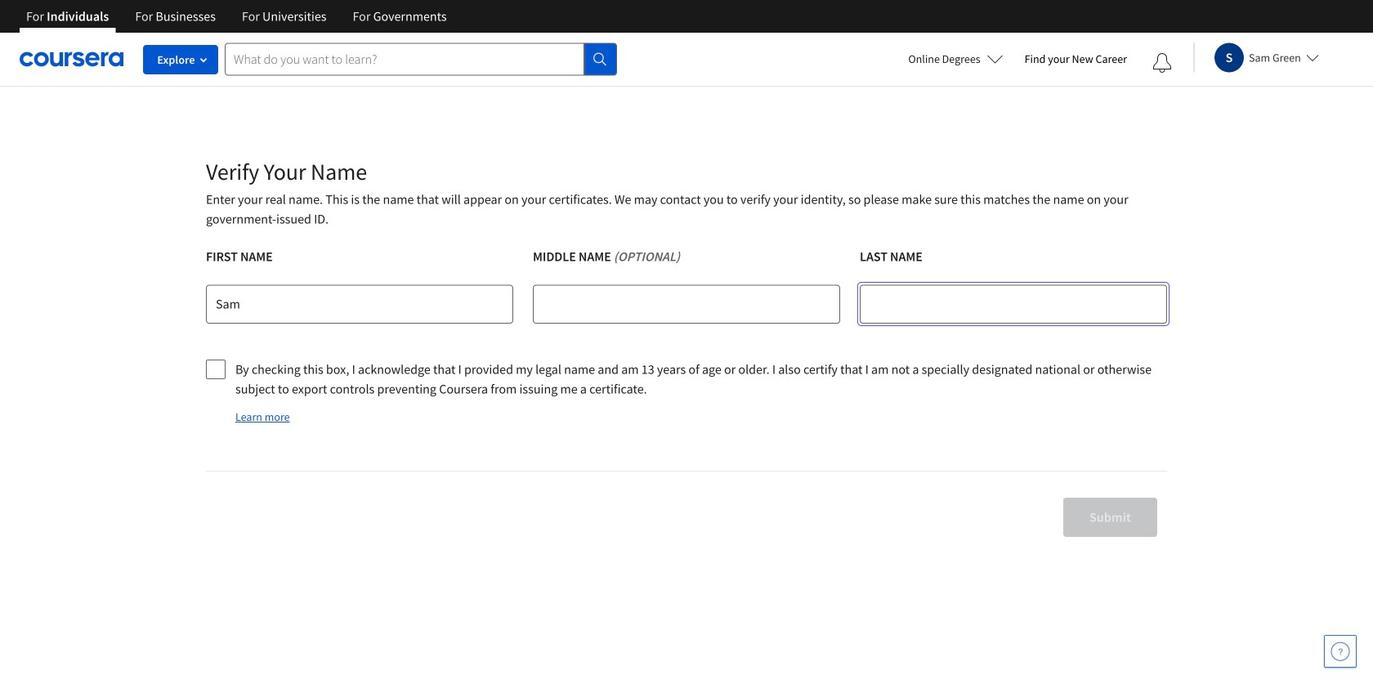 Task type: vqa. For each thing, say whether or not it's contained in the screenshot.
MIDDLE NAME 'text box'
yes



Task type: describe. For each thing, give the bounding box(es) containing it.
MIDDLE NAME text field
[[533, 284, 840, 324]]

banner navigation
[[13, 0, 460, 33]]

help center image
[[1331, 642, 1350, 661]]

FIRST NAME text field
[[206, 284, 513, 324]]



Task type: locate. For each thing, give the bounding box(es) containing it.
What do you want to learn? text field
[[225, 43, 584, 76]]

None search field
[[225, 43, 617, 76]]

coursera image
[[20, 46, 123, 72]]

LAST NAME text field
[[860, 284, 1167, 324]]



